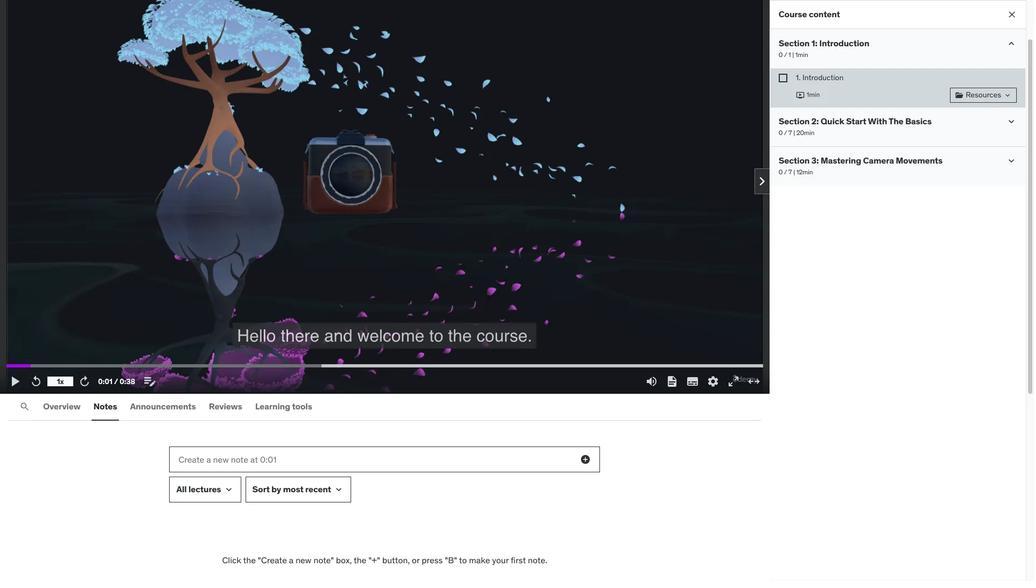 Task type: locate. For each thing, give the bounding box(es) containing it.
section 2: quick start with the basics 0 / 7 | 20min
[[779, 116, 932, 137]]

3 0 from the top
[[779, 168, 783, 176]]

1. introduction
[[796, 73, 844, 82]]

sort by most recent
[[252, 485, 331, 495]]

1 vertical spatial new
[[296, 556, 312, 566]]

7 left 20min
[[789, 129, 792, 137]]

| left 20min
[[794, 129, 795, 137]]

1 vertical spatial 7
[[789, 168, 792, 176]]

1 vertical spatial |
[[794, 129, 795, 137]]

section inside section 2: quick start with the basics 0 / 7 | 20min
[[779, 116, 810, 126]]

go to next lecture image
[[754, 173, 771, 190]]

notes
[[93, 402, 117, 412]]

0 vertical spatial section
[[779, 38, 810, 48]]

0 horizontal spatial to
[[429, 327, 444, 346]]

button,
[[382, 556, 410, 566]]

1 7 from the top
[[789, 129, 792, 137]]

/
[[784, 51, 787, 59], [784, 129, 787, 137], [784, 168, 787, 176], [114, 377, 118, 387]]

0 horizontal spatial a
[[207, 455, 211, 465]]

7
[[789, 129, 792, 137], [789, 168, 792, 176]]

0 vertical spatial 1min
[[796, 51, 809, 59]]

notes button
[[91, 394, 119, 420]]

/ left 20min
[[784, 129, 787, 137]]

to right "b"
[[459, 556, 467, 566]]

0
[[779, 51, 783, 59], [779, 129, 783, 137], [779, 168, 783, 176]]

0 vertical spatial 0:01
[[98, 377, 113, 387]]

click the "create a new note" box, the "+" button, or press "b" to make your first note.
[[222, 556, 548, 566]]

a
[[207, 455, 211, 465], [289, 556, 294, 566]]

section 1: introduction 0 / 1 | 1min
[[779, 38, 870, 59]]

new
[[213, 455, 229, 465], [296, 556, 312, 566]]

reviews
[[209, 402, 242, 412]]

| left 12min
[[794, 168, 795, 176]]

hello
[[237, 327, 276, 346]]

1 0 from the top
[[779, 51, 783, 59]]

"+"
[[369, 556, 380, 566]]

1min right "1" at the top right
[[796, 51, 809, 59]]

1 section from the top
[[779, 38, 810, 48]]

to right welcome
[[429, 327, 444, 346]]

small image inside all lectures dropdown button
[[223, 485, 234, 496]]

overview
[[43, 402, 81, 412]]

xsmall image
[[955, 91, 964, 99]]

add note image
[[143, 376, 156, 389]]

xsmall image inside resources dropdown button
[[1004, 91, 1012, 99]]

3 section from the top
[[779, 155, 810, 166]]

1min
[[796, 51, 809, 59], [807, 91, 820, 99]]

or
[[412, 556, 420, 566]]

sort
[[252, 485, 270, 495]]

1min right the play introduction image
[[807, 91, 820, 99]]

/ inside "section 1: introduction 0 / 1 | 1min"
[[784, 51, 787, 59]]

0 right go to next lecture icon at the top right of the page
[[779, 168, 783, 176]]

small image
[[1007, 38, 1017, 49], [1007, 155, 1017, 166], [581, 455, 591, 466], [223, 485, 234, 496], [333, 485, 344, 496]]

course.
[[477, 327, 533, 346]]

7 left 12min
[[789, 168, 792, 176]]

0 left 20min
[[779, 129, 783, 137]]

0 left "1" at the top right
[[779, 51, 783, 59]]

a right create
[[207, 455, 211, 465]]

1 vertical spatial xsmall image
[[1004, 91, 1012, 99]]

1 vertical spatial 0:01
[[260, 455, 277, 465]]

section 3: mastering camera movements 0 / 7 | 12min
[[779, 155, 943, 176]]

0 vertical spatial introduction
[[820, 38, 870, 48]]

new left note"
[[296, 556, 312, 566]]

section up 12min
[[779, 155, 810, 166]]

introduction right "1."
[[803, 73, 844, 82]]

section up "1" at the top right
[[779, 38, 810, 48]]

/ inside section 3: mastering camera movements 0 / 7 | 12min
[[784, 168, 787, 176]]

1 horizontal spatial to
[[459, 556, 467, 566]]

the left "+"
[[354, 556, 367, 566]]

section inside section 3: mastering camera movements 0 / 7 | 12min
[[779, 155, 810, 166]]

0 horizontal spatial new
[[213, 455, 229, 465]]

2 0 from the top
[[779, 129, 783, 137]]

transcript in sidebar region image
[[666, 376, 679, 389]]

1 vertical spatial section
[[779, 116, 810, 126]]

forward 5 seconds image
[[78, 376, 91, 389]]

0:01
[[98, 377, 113, 387], [260, 455, 277, 465]]

section
[[779, 38, 810, 48], [779, 116, 810, 126], [779, 155, 810, 166]]

0 vertical spatial 7
[[789, 129, 792, 137]]

new left note
[[213, 455, 229, 465]]

0:38
[[120, 377, 135, 387]]

your
[[492, 556, 509, 566]]

all lectures
[[176, 485, 221, 495]]

at
[[250, 455, 258, 465]]

close course content sidebar image
[[1007, 9, 1018, 20]]

0 inside section 2: quick start with the basics 0 / 7 | 20min
[[779, 129, 783, 137]]

| right "1" at the top right
[[793, 51, 794, 59]]

0 inside section 3: mastering camera movements 0 / 7 | 12min
[[779, 168, 783, 176]]

start
[[846, 116, 867, 126]]

to
[[429, 327, 444, 346], [459, 556, 467, 566]]

camera
[[863, 155, 894, 166]]

xsmall image right the resources
[[1004, 91, 1012, 99]]

0 horizontal spatial 0:01
[[98, 377, 113, 387]]

/ left 12min
[[784, 168, 787, 176]]

0:01 right forward 5 seconds 'icon' at the left bottom of the page
[[98, 377, 113, 387]]

course
[[779, 9, 807, 20]]

|
[[793, 51, 794, 59], [794, 129, 795, 137], [794, 168, 795, 176]]

1:
[[812, 38, 818, 48]]

the right click
[[243, 556, 256, 566]]

1 horizontal spatial xsmall image
[[1004, 91, 1012, 99]]

create
[[179, 455, 204, 465]]

2 vertical spatial 0
[[779, 168, 783, 176]]

1 vertical spatial 0
[[779, 129, 783, 137]]

2 vertical spatial section
[[779, 155, 810, 166]]

a right "create
[[289, 556, 294, 566]]

section for section 2: quick start with the basics
[[779, 116, 810, 126]]

0:01 right at
[[260, 455, 277, 465]]

course content
[[779, 9, 841, 20]]

the left course.
[[448, 327, 472, 346]]

content
[[809, 9, 841, 20]]

3:
[[812, 155, 819, 166]]

1 horizontal spatial a
[[289, 556, 294, 566]]

introduction right 1:
[[820, 38, 870, 48]]

mastering
[[821, 155, 862, 166]]

xsmall image left "1."
[[779, 74, 788, 82]]

0 horizontal spatial xsmall image
[[779, 74, 788, 82]]

1 horizontal spatial new
[[296, 556, 312, 566]]

section up 20min
[[779, 116, 810, 126]]

0 vertical spatial to
[[429, 327, 444, 346]]

resources
[[966, 90, 1002, 100]]

mute image
[[645, 376, 658, 389]]

the
[[448, 327, 472, 346], [243, 556, 256, 566], [354, 556, 367, 566]]

/ left 0:38
[[114, 377, 118, 387]]

0 vertical spatial 0
[[779, 51, 783, 59]]

xsmall image
[[779, 74, 788, 82], [1004, 91, 1012, 99]]

1 vertical spatial a
[[289, 556, 294, 566]]

2 section from the top
[[779, 116, 810, 126]]

0 vertical spatial a
[[207, 455, 211, 465]]

20min
[[797, 129, 815, 137]]

2 7 from the top
[[789, 168, 792, 176]]

/ inside section 2: quick start with the basics 0 / 7 | 20min
[[784, 129, 787, 137]]

2 vertical spatial |
[[794, 168, 795, 176]]

section 2: quick start with the basics button
[[779, 116, 932, 127]]

play image
[[9, 376, 22, 389]]

section 3: mastering camera movements button
[[779, 155, 943, 166]]

"create
[[258, 556, 287, 566]]

/ left "1" at the top right
[[784, 51, 787, 59]]

0 inside "section 1: introduction 0 / 1 | 1min"
[[779, 51, 783, 59]]

fullscreen image
[[727, 376, 740, 389]]

0 vertical spatial |
[[793, 51, 794, 59]]

introduction
[[820, 38, 870, 48], [803, 73, 844, 82]]

small image inside sort by most recent "dropdown button"
[[333, 485, 344, 496]]

section inside "section 1: introduction 0 / 1 | 1min"
[[779, 38, 810, 48]]



Task type: vqa. For each thing, say whether or not it's contained in the screenshot.
You
no



Task type: describe. For each thing, give the bounding box(es) containing it.
0 vertical spatial new
[[213, 455, 229, 465]]

sidebar element
[[770, 0, 1026, 582]]

announcements
[[130, 402, 196, 412]]

click
[[222, 556, 241, 566]]

1 vertical spatial introduction
[[803, 73, 844, 82]]

tools
[[292, 402, 312, 412]]

search image
[[19, 402, 30, 413]]

hello there and welcome to the course.
[[237, 327, 533, 346]]

2:
[[812, 116, 819, 126]]

announcements button
[[128, 394, 198, 420]]

small image for create a new note at 0:01
[[581, 455, 591, 466]]

first
[[511, 556, 526, 566]]

movements
[[896, 155, 943, 166]]

0 vertical spatial xsmall image
[[779, 74, 788, 82]]

rewind 5 seconds image
[[30, 376, 43, 389]]

12min
[[797, 168, 813, 176]]

2 horizontal spatial the
[[448, 327, 472, 346]]

expanded view image
[[748, 376, 761, 389]]

| inside "section 1: introduction 0 / 1 | 1min"
[[793, 51, 794, 59]]

basics
[[906, 116, 932, 126]]

section 1: introduction button
[[779, 38, 870, 49]]

welcome
[[357, 327, 425, 346]]

7 inside section 3: mastering camera movements 0 / 7 | 12min
[[789, 168, 792, 176]]

quick
[[821, 116, 845, 126]]

the
[[889, 116, 904, 126]]

1
[[789, 51, 791, 59]]

1x button
[[47, 373, 73, 391]]

"b"
[[445, 556, 457, 566]]

1 horizontal spatial the
[[354, 556, 367, 566]]

introduction inside "section 1: introduction 0 / 1 | 1min"
[[820, 38, 870, 48]]

subtitles image
[[686, 376, 699, 389]]

press
[[422, 556, 443, 566]]

0 horizontal spatial the
[[243, 556, 256, 566]]

create a new note at 0:01
[[179, 455, 277, 465]]

1.
[[796, 73, 801, 82]]

and
[[324, 327, 353, 346]]

lectures
[[189, 485, 221, 495]]

section for section 3: mastering camera movements
[[779, 155, 810, 166]]

recent
[[305, 485, 331, 495]]

1x
[[57, 377, 64, 387]]

0:01 / 0:38
[[98, 377, 135, 387]]

sort by most recent button
[[245, 477, 351, 503]]

1 horizontal spatial 0:01
[[260, 455, 277, 465]]

settings image
[[707, 376, 720, 389]]

1 vertical spatial to
[[459, 556, 467, 566]]

resources button
[[951, 88, 1017, 103]]

note
[[231, 455, 248, 465]]

1 vertical spatial 1min
[[807, 91, 820, 99]]

most
[[283, 485, 304, 495]]

| inside section 3: mastering camera movements 0 / 7 | 12min
[[794, 168, 795, 176]]

small image
[[1007, 116, 1017, 127]]

box,
[[336, 556, 352, 566]]

overview button
[[41, 394, 83, 420]]

progress bar slider
[[6, 360, 763, 373]]

there
[[281, 327, 320, 346]]

all
[[176, 485, 187, 495]]

by
[[272, 485, 281, 495]]

1min inside "section 1: introduction 0 / 1 | 1min"
[[796, 51, 809, 59]]

with
[[868, 116, 888, 126]]

all lectures button
[[169, 477, 241, 503]]

note.
[[528, 556, 548, 566]]

small image for section 1: introduction 0 / 1 | 1min
[[1007, 38, 1017, 49]]

play introduction image
[[796, 91, 805, 99]]

7 inside section 2: quick start with the basics 0 / 7 | 20min
[[789, 129, 792, 137]]

reviews button
[[207, 394, 244, 420]]

make
[[469, 556, 490, 566]]

learning tools button
[[253, 394, 314, 420]]

note"
[[314, 556, 334, 566]]

learning tools
[[255, 402, 312, 412]]

learning
[[255, 402, 290, 412]]

small image for section 3: mastering camera movements 0 / 7 | 12min
[[1007, 155, 1017, 166]]

section for section 1: introduction
[[779, 38, 810, 48]]

| inside section 2: quick start with the basics 0 / 7 | 20min
[[794, 129, 795, 137]]



